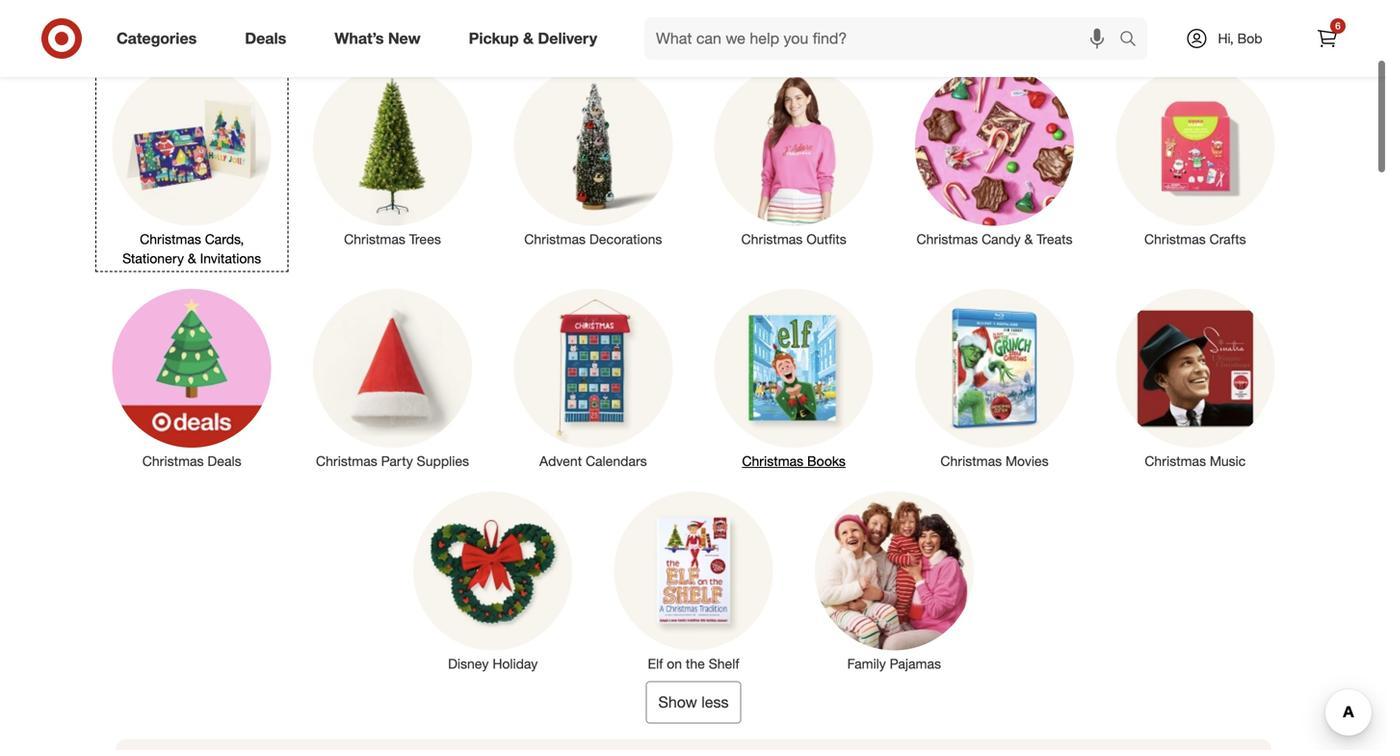 Task type: describe. For each thing, give the bounding box(es) containing it.
christmas trees link
[[300, 63, 485, 249]]

1 horizontal spatial supplies
[[417, 453, 469, 470]]

treats
[[1037, 230, 1073, 247]]

christmas candy & treats link
[[902, 63, 1087, 249]]

elf
[[648, 656, 663, 673]]

hi, bob
[[1218, 30, 1262, 47]]

christmas crafts
[[1144, 230, 1246, 247]]

christmas party supplies link
[[300, 285, 485, 471]]

christmas books link
[[701, 285, 887, 471]]

outfits
[[806, 230, 847, 247]]

& inside christmas candy & treats link
[[1025, 230, 1033, 247]]

christmas for christmas deals
[[142, 453, 204, 470]]

christmas for christmas books
[[742, 453, 804, 470]]

christmas lights
[[1144, 8, 1246, 25]]

& inside 'pickup & delivery' 'link'
[[523, 29, 534, 48]]

categories link
[[100, 17, 221, 60]]

christmas outfits link
[[701, 63, 887, 249]]

christmas inside the top trending christmas picks
[[1004, 8, 1066, 25]]

trees
[[409, 230, 441, 247]]

on
[[667, 656, 682, 673]]

candy
[[982, 230, 1021, 247]]

pickup & delivery link
[[452, 17, 621, 60]]

search
[[1111, 31, 1157, 50]]

decorations
[[589, 230, 662, 247]]

christmas for christmas stockings & holders
[[725, 8, 787, 25]]

christmas wrapping paper & supplies
[[111, 8, 273, 44]]

family
[[847, 656, 886, 673]]

deals link
[[229, 17, 310, 60]]

christmas books
[[742, 453, 846, 470]]

1 horizontal spatial deals
[[245, 29, 286, 48]]

christmas decorations
[[524, 230, 662, 247]]

What can we help you find? suggestions appear below search field
[[644, 17, 1124, 60]]

stationery
[[123, 250, 184, 267]]

what's new
[[335, 29, 421, 48]]

christmas lights link
[[1103, 0, 1288, 27]]

pickup
[[469, 29, 519, 48]]

christmas decorations link
[[501, 63, 686, 249]]

bob
[[1237, 30, 1262, 47]]

trending
[[949, 8, 1001, 25]]

6 link
[[1306, 17, 1349, 60]]

christmas for christmas party supplies
[[316, 453, 377, 470]]

& inside christmas wrapping paper & supplies
[[160, 28, 168, 44]]

holiday
[[493, 656, 538, 673]]

picks
[[979, 28, 1011, 44]]

christmas ornaments
[[527, 8, 659, 25]]

christmas movies
[[941, 453, 1049, 470]]

top trending christmas picks link
[[902, 0, 1087, 46]]

christmas music link
[[1103, 285, 1288, 471]]

family pajamas link
[[802, 488, 987, 674]]

christmas for christmas wrapping paper & supplies
[[111, 8, 172, 25]]

& inside christmas cards, stationery & invitations
[[188, 250, 196, 267]]

christmas stockings & holders link
[[701, 0, 887, 46]]

delivery
[[538, 29, 597, 48]]

christmas outfits
[[741, 230, 847, 247]]

movies
[[1006, 453, 1049, 470]]

music
[[1210, 453, 1246, 470]]

christmas for christmas ornaments
[[527, 8, 588, 25]]

holders
[[770, 28, 818, 44]]



Task type: locate. For each thing, give the bounding box(es) containing it.
christmas crafts link
[[1103, 63, 1288, 249]]

christmas for christmas movies
[[941, 453, 1002, 470]]

party
[[381, 453, 413, 470]]

christmas deals
[[142, 453, 241, 470]]

books
[[807, 453, 846, 470]]

christmas inside "link"
[[142, 453, 204, 470]]

advent calendars link
[[501, 285, 686, 471]]

top
[[924, 8, 945, 25]]

hi,
[[1218, 30, 1234, 47]]

new
[[388, 29, 421, 48]]

christmas cards, stationery & invitations
[[123, 230, 261, 267]]

christmas for christmas trees
[[344, 230, 405, 247]]

shelf
[[709, 656, 739, 673]]

paper
[[237, 8, 273, 25]]

supplies inside christmas wrapping paper & supplies
[[172, 28, 224, 44]]

crafts
[[1210, 230, 1246, 247]]

christmas movies link
[[902, 285, 1087, 471]]

christmas for christmas music
[[1145, 453, 1206, 470]]

christmas for christmas outfits
[[741, 230, 803, 247]]

stockings
[[791, 8, 850, 25]]

disney holiday link
[[400, 488, 586, 674]]

christmas stockings & holders
[[725, 8, 862, 44]]

show
[[658, 693, 697, 712]]

christmas cards, stationery & invitations link
[[99, 63, 285, 268]]

elf on the shelf link
[[601, 488, 786, 674]]

disney holiday
[[448, 656, 538, 673]]

christmas music
[[1145, 453, 1246, 470]]

pickup & delivery
[[469, 29, 597, 48]]

deals inside "link"
[[208, 453, 241, 470]]

christmas
[[111, 8, 172, 25], [527, 8, 588, 25], [725, 8, 787, 25], [1004, 8, 1066, 25], [1144, 8, 1206, 25], [140, 230, 201, 247], [344, 230, 405, 247], [524, 230, 586, 247], [741, 230, 803, 247], [917, 230, 978, 247], [1144, 230, 1206, 247], [142, 453, 204, 470], [316, 453, 377, 470], [742, 453, 804, 470], [941, 453, 1002, 470], [1145, 453, 1206, 470]]

categories
[[117, 29, 197, 48]]

top trending christmas picks
[[924, 8, 1066, 44]]

family pajamas
[[847, 656, 941, 673]]

christmas candy & treats
[[917, 230, 1073, 247]]

deals
[[245, 29, 286, 48], [208, 453, 241, 470]]

show less button
[[646, 682, 741, 724]]

0 vertical spatial deals
[[245, 29, 286, 48]]

christmas for christmas candy & treats
[[917, 230, 978, 247]]

show less
[[658, 693, 729, 712]]

christmas for christmas lights
[[1144, 8, 1206, 25]]

elf on the shelf
[[648, 656, 739, 673]]

calendars
[[586, 453, 647, 470]]

0 horizontal spatial supplies
[[172, 28, 224, 44]]

christmas inside christmas stockings & holders
[[725, 8, 787, 25]]

advent
[[539, 453, 582, 470]]

invitations
[[200, 250, 261, 267]]

0 horizontal spatial deals
[[208, 453, 241, 470]]

christmas wrapping paper & supplies link
[[99, 0, 285, 46]]

supplies down 'wrapping'
[[172, 28, 224, 44]]

wrapping
[[176, 8, 233, 25]]

disney
[[448, 656, 489, 673]]

what's
[[335, 29, 384, 48]]

&
[[854, 8, 862, 25], [160, 28, 168, 44], [523, 29, 534, 48], [1025, 230, 1033, 247], [188, 250, 196, 267]]

christmas inside christmas wrapping paper & supplies
[[111, 8, 172, 25]]

christmas deals link
[[99, 285, 285, 471]]

ornaments
[[592, 8, 659, 25]]

1 vertical spatial deals
[[208, 453, 241, 470]]

what's new link
[[318, 17, 445, 60]]

the
[[686, 656, 705, 673]]

christmas for christmas crafts
[[1144, 230, 1206, 247]]

pajamas
[[890, 656, 941, 673]]

christmas for christmas decorations
[[524, 230, 586, 247]]

& inside christmas stockings & holders
[[854, 8, 862, 25]]

christmas ornaments link
[[501, 0, 686, 27]]

0 vertical spatial supplies
[[172, 28, 224, 44]]

less
[[701, 693, 729, 712]]

christmas for christmas cards, stationery & invitations
[[140, 230, 201, 247]]

supplies right the party on the bottom
[[417, 453, 469, 470]]

christmas trees
[[344, 230, 441, 247]]

advent calendars
[[539, 453, 647, 470]]

search button
[[1111, 17, 1157, 64]]

supplies
[[172, 28, 224, 44], [417, 453, 469, 470]]

christmas inside christmas cards, stationery & invitations
[[140, 230, 201, 247]]

6
[[1335, 20, 1341, 32]]

lights
[[1209, 8, 1246, 25]]

1 vertical spatial supplies
[[417, 453, 469, 470]]

christmas party supplies
[[316, 453, 469, 470]]

cards,
[[205, 230, 244, 247]]



Task type: vqa. For each thing, say whether or not it's contained in the screenshot.
christmas deals Link
yes



